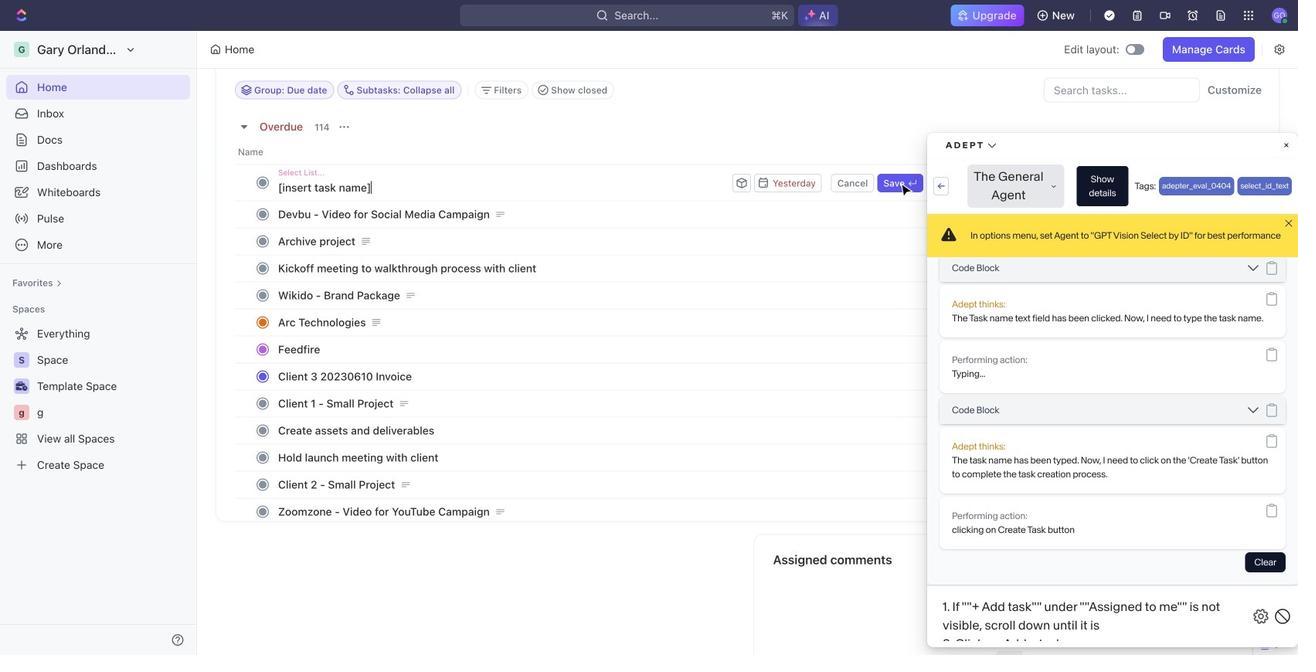 Task type: locate. For each thing, give the bounding box(es) containing it.
tree
[[6, 321, 190, 478]]

tree inside the sidebar 'navigation'
[[6, 321, 190, 478]]

gary orlando's workspace, , element
[[14, 42, 29, 57]]

space, , element
[[14, 352, 29, 368]]



Task type: vqa. For each thing, say whether or not it's contained in the screenshot.
business time icon
yes



Task type: describe. For each thing, give the bounding box(es) containing it.
Task name or type '/' for commands text field
[[278, 175, 729, 200]]

business time image
[[16, 382, 27, 391]]

Search tasks... text field
[[1045, 78, 1199, 102]]

g, , element
[[14, 405, 29, 420]]

sidebar navigation
[[0, 31, 200, 655]]



